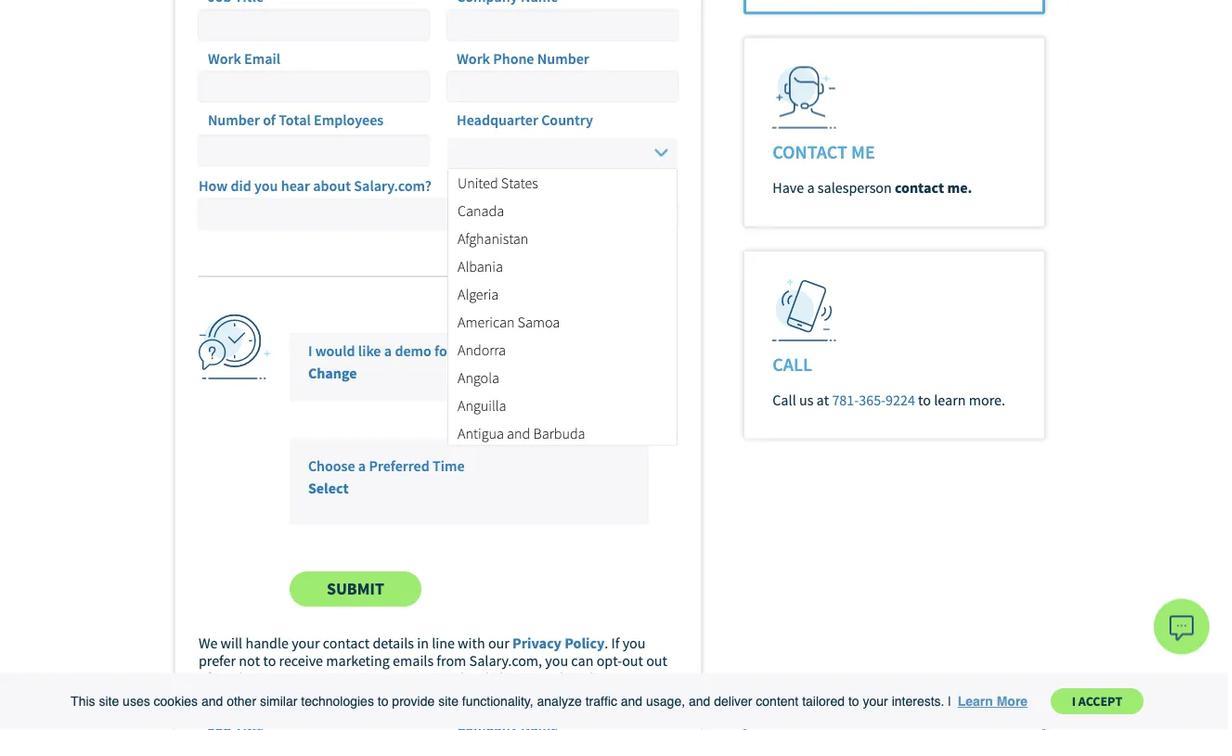 Task type: locate. For each thing, give the bounding box(es) containing it.
line
[[432, 634, 455, 653]]

contact
[[895, 179, 944, 197], [323, 634, 370, 653]]

at inside . if you prefer not to receive marketing emails from salary.com, you can opt-out out of marketing communications at any time by clicking unsubscribe.
[[388, 670, 401, 689]]

None text field
[[199, 11, 429, 40]]

marketing
[[326, 652, 390, 671], [214, 670, 278, 689]]

uses
[[123, 695, 150, 710]]

1 vertical spatial a
[[384, 342, 392, 361]]

at right us
[[817, 391, 829, 409]]

marketing up other
[[214, 670, 278, 689]]

2 work from the left
[[457, 49, 490, 68]]

site right the this
[[99, 695, 119, 710]]

1 vertical spatial i
[[1072, 694, 1076, 711]]

if
[[611, 634, 620, 653]]

call us at 781-365-9224 to learn more.
[[773, 391, 1006, 409]]

your right handle
[[292, 634, 320, 653]]

and
[[507, 424, 530, 443], [201, 695, 223, 710], [621, 695, 643, 710], [689, 695, 711, 710]]

from
[[437, 652, 466, 671]]

1 vertical spatial of
[[199, 670, 211, 689]]

2 out from the left
[[646, 652, 668, 671]]

1 horizontal spatial out
[[646, 652, 668, 671]]

1 vertical spatial number
[[208, 111, 260, 129]]

a
[[807, 179, 815, 197], [384, 342, 392, 361], [358, 457, 366, 475]]

1 horizontal spatial number
[[537, 49, 589, 68]]

781-
[[832, 391, 859, 409]]

salary.com?
[[354, 177, 432, 195]]

0 horizontal spatial a
[[358, 457, 366, 475]]

1 vertical spatial contact
[[323, 634, 370, 653]]

functionality,
[[462, 695, 534, 710]]

to right not at the left of the page
[[263, 652, 276, 671]]

0 horizontal spatial i
[[308, 342, 312, 361]]

0 vertical spatial at
[[817, 391, 829, 409]]

content
[[756, 695, 799, 710]]

a for preferred
[[358, 457, 366, 475]]

details
[[373, 634, 414, 653]]

to
[[918, 391, 931, 409], [263, 652, 276, 671], [378, 695, 389, 710], [849, 695, 859, 710]]

out
[[622, 652, 643, 671], [646, 652, 668, 671]]

None email field
[[199, 72, 429, 102]]

1 horizontal spatial a
[[384, 342, 392, 361]]

1 horizontal spatial your
[[863, 695, 888, 710]]

you right did
[[254, 177, 278, 195]]

at left any
[[388, 670, 401, 689]]

you right if
[[623, 634, 646, 653]]

1 horizontal spatial i
[[1072, 694, 1076, 711]]

and inside united states canada afghanistan albania algeria american samoa andorra angola anguilla antigua and barbuda
[[507, 424, 530, 443]]

in
[[417, 634, 429, 653]]

of inside . if you prefer not to receive marketing emails from salary.com, you can opt-out out of marketing communications at any time by clicking unsubscribe.
[[199, 670, 211, 689]]

. if you prefer not to receive marketing emails from salary.com, you can opt-out out of marketing communications at any time by clicking unsubscribe.
[[199, 634, 668, 689]]

at
[[817, 391, 829, 409], [388, 670, 401, 689]]

marketing up technologies at the left bottom of the page
[[326, 652, 390, 671]]

i inside 'button'
[[1072, 694, 1076, 711]]

a right "like" at the left of page
[[384, 342, 392, 361]]

0 vertical spatial number
[[537, 49, 589, 68]]

prefer
[[199, 652, 236, 671]]

2 horizontal spatial a
[[807, 179, 815, 197]]

i for i accept
[[1072, 694, 1076, 711]]

like
[[358, 342, 381, 361]]

2 vertical spatial a
[[358, 457, 366, 475]]

out up usage,
[[646, 652, 668, 671]]

0 vertical spatial a
[[807, 179, 815, 197]]

1 vertical spatial at
[[388, 670, 401, 689]]

.
[[605, 634, 608, 653]]

0 horizontal spatial number
[[208, 111, 260, 129]]

demo
[[395, 342, 432, 361]]

0 horizontal spatial work
[[208, 49, 241, 68]]

albania
[[458, 257, 503, 276]]

0 horizontal spatial site
[[99, 695, 119, 710]]

you
[[254, 177, 278, 195], [623, 634, 646, 653], [545, 652, 568, 671]]

1 vertical spatial your
[[863, 695, 888, 710]]

usage,
[[646, 695, 685, 710]]

total
[[279, 111, 311, 129]]

american
[[458, 313, 515, 331]]

your inside cookieconsent dialog
[[863, 695, 888, 710]]

can
[[571, 652, 594, 671]]

you left "can"
[[545, 652, 568, 671]]

365-
[[859, 391, 886, 409]]

handle
[[246, 634, 289, 653]]

i left accept
[[1072, 694, 1076, 711]]

None text field
[[448, 11, 678, 40], [448, 72, 678, 102], [199, 136, 429, 166], [199, 200, 678, 229], [448, 11, 678, 40], [448, 72, 678, 102], [199, 136, 429, 166], [199, 200, 678, 229]]

i left would
[[308, 342, 312, 361]]

work
[[208, 49, 241, 68], [457, 49, 490, 68]]

1 horizontal spatial marketing
[[326, 652, 390, 671]]

0 horizontal spatial out
[[622, 652, 643, 671]]

9224
[[886, 391, 915, 409]]

preferred
[[369, 457, 430, 475]]

2 site from the left
[[438, 695, 459, 710]]

0 horizontal spatial contact
[[323, 634, 370, 653]]

work for work email
[[208, 49, 241, 68]]

|
[[948, 695, 952, 710]]

you for if
[[623, 634, 646, 653]]

me.
[[948, 179, 972, 197]]

and right traffic
[[621, 695, 643, 710]]

work left email
[[208, 49, 241, 68]]

contact me
[[773, 140, 875, 164]]

contact left me.
[[895, 179, 944, 197]]

cookies
[[154, 695, 198, 710]]

1 horizontal spatial work
[[457, 49, 490, 68]]

of down the we
[[199, 670, 211, 689]]

number right the phone
[[537, 49, 589, 68]]

to left provide
[[378, 695, 389, 710]]

1 horizontal spatial of
[[263, 111, 276, 129]]

site
[[99, 695, 119, 710], [438, 695, 459, 710]]

to right 9224 at right
[[918, 391, 931, 409]]

united states canada afghanistan albania algeria american samoa andorra angola anguilla antigua and barbuda
[[458, 173, 586, 443]]

have a salesperson contact me.
[[773, 179, 972, 197]]

call
[[773, 353, 812, 376]]

1 work from the left
[[208, 49, 241, 68]]

have
[[773, 179, 804, 197]]

provide
[[392, 695, 435, 710]]

country
[[541, 111, 593, 129]]

your left interests. at the bottom
[[863, 695, 888, 710]]

a right choose
[[358, 457, 366, 475]]

number left the total
[[208, 111, 260, 129]]

your
[[292, 634, 320, 653], [863, 695, 888, 710]]

and right antigua
[[507, 424, 530, 443]]

0 horizontal spatial you
[[254, 177, 278, 195]]

out right if
[[622, 652, 643, 671]]

barbuda
[[533, 424, 586, 443]]

submit
[[327, 579, 384, 600]]

contact up communications
[[323, 634, 370, 653]]

0 horizontal spatial of
[[199, 670, 211, 689]]

0 vertical spatial of
[[263, 111, 276, 129]]

of left the total
[[263, 111, 276, 129]]

site down time
[[438, 695, 459, 710]]

1 site from the left
[[99, 695, 119, 710]]

0 vertical spatial contact
[[895, 179, 944, 197]]

headquarter country
[[457, 111, 593, 129]]

a inside choose a preferred time select
[[358, 457, 366, 475]]

0 vertical spatial i
[[308, 342, 312, 361]]

a right have
[[807, 179, 815, 197]]

0 horizontal spatial your
[[292, 634, 320, 653]]

work left the phone
[[457, 49, 490, 68]]

number
[[537, 49, 589, 68], [208, 111, 260, 129]]

2 horizontal spatial you
[[623, 634, 646, 653]]

1 horizontal spatial site
[[438, 695, 459, 710]]

1 horizontal spatial at
[[817, 391, 829, 409]]

analyze
[[537, 695, 582, 710]]

receive
[[279, 652, 323, 671]]

0 horizontal spatial at
[[388, 670, 401, 689]]



Task type: describe. For each thing, give the bounding box(es) containing it.
this site uses cookies and other similar technologies to provide site functionality, analyze traffic and usage, and deliver content tailored to your interests. | learn more
[[71, 695, 1028, 710]]

surveys
[[555, 342, 606, 361]]

unsubscribe.
[[529, 670, 609, 689]]

by
[[461, 670, 476, 689]]

angola
[[458, 368, 499, 387]]

submit button
[[290, 572, 421, 607]]

clicking
[[479, 670, 526, 689]]

learn
[[934, 391, 966, 409]]

choose a preferred time select
[[308, 457, 465, 498]]

more.
[[969, 391, 1006, 409]]

traffic
[[586, 695, 617, 710]]

i for i would like a demo for...
[[308, 342, 312, 361]]

1 horizontal spatial contact
[[895, 179, 944, 197]]

select link
[[308, 479, 349, 498]]

change link
[[308, 365, 357, 383]]

interests.
[[892, 695, 945, 710]]

phone
[[493, 49, 534, 68]]

we
[[199, 634, 218, 653]]

781-365-9224 link
[[832, 391, 915, 409]]

work phone number
[[457, 49, 589, 68]]

similar
[[260, 695, 298, 710]]

email
[[244, 49, 280, 68]]

cookieconsent dialog
[[0, 674, 1228, 731]]

we will handle your contact details in line with our privacy policy
[[199, 634, 605, 653]]

work for work phone number
[[457, 49, 490, 68]]

salary.com,
[[469, 652, 542, 671]]

for...
[[435, 342, 464, 361]]

privacy policy link
[[513, 634, 605, 653]]

will
[[221, 634, 243, 653]]

communications
[[281, 670, 385, 689]]

emails
[[393, 652, 434, 671]]

accept
[[1079, 694, 1123, 711]]

learn
[[958, 695, 993, 710]]

how
[[199, 177, 228, 195]]

other
[[227, 695, 256, 710]]

technologies
[[301, 695, 374, 710]]

samoa
[[518, 313, 560, 331]]

and left other
[[201, 695, 223, 710]]

compdata
[[486, 342, 552, 361]]

call
[[773, 391, 796, 409]]

i accept button
[[1051, 689, 1144, 715]]

work email
[[208, 49, 280, 68]]

time
[[433, 457, 465, 475]]

us
[[799, 391, 814, 409]]

privacy
[[513, 634, 562, 653]]

1 out from the left
[[622, 652, 643, 671]]

to right tailored
[[849, 695, 859, 710]]

1 horizontal spatial you
[[545, 652, 568, 671]]

would
[[315, 342, 355, 361]]

choose
[[308, 457, 355, 475]]

with
[[458, 634, 485, 653]]

about
[[313, 177, 351, 195]]

andorra
[[458, 341, 506, 359]]

and left deliver
[[689, 695, 711, 710]]

headquarter
[[457, 111, 538, 129]]

time
[[429, 670, 458, 689]]

salesperson
[[818, 179, 892, 197]]

contact
[[773, 140, 848, 164]]

tailored
[[802, 695, 845, 710]]

how did you hear about salary.com?
[[199, 177, 432, 195]]

algeria
[[458, 285, 499, 303]]

i accept
[[1072, 694, 1123, 711]]

deliver
[[714, 695, 753, 710]]

not
[[239, 652, 260, 671]]

hear
[[281, 177, 310, 195]]

any
[[404, 670, 426, 689]]

me
[[851, 140, 875, 164]]

more
[[997, 695, 1028, 710]]

0 horizontal spatial marketing
[[214, 670, 278, 689]]

united
[[458, 173, 498, 192]]

employees
[[314, 111, 384, 129]]

select
[[308, 479, 349, 498]]

antigua
[[458, 424, 504, 443]]

anguilla
[[458, 396, 506, 415]]

0 vertical spatial your
[[292, 634, 320, 653]]

afghanistan
[[458, 229, 529, 248]]

states
[[501, 173, 538, 192]]

you for did
[[254, 177, 278, 195]]

this
[[71, 695, 95, 710]]

our
[[488, 634, 510, 653]]

to inside . if you prefer not to receive marketing emails from salary.com, you can opt-out out of marketing communications at any time by clicking unsubscribe.
[[263, 652, 276, 671]]

policy
[[565, 634, 605, 653]]

change
[[308, 365, 357, 383]]

compdata surveys
[[486, 342, 606, 361]]

did
[[231, 177, 251, 195]]

a for salesperson
[[807, 179, 815, 197]]



Task type: vqa. For each thing, say whether or not it's contained in the screenshot.
A corresponding to Preferred
yes



